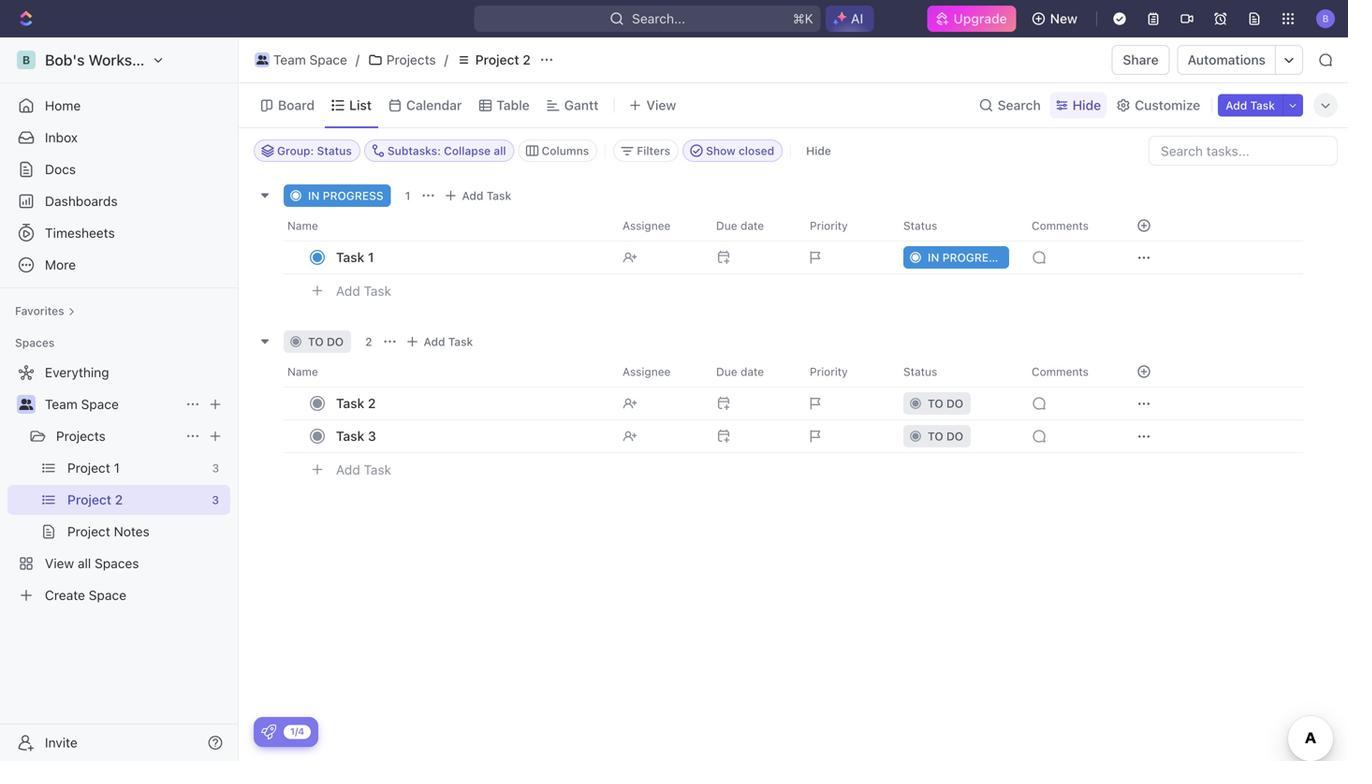 Task type: locate. For each thing, give the bounding box(es) containing it.
1 horizontal spatial user group image
[[256, 55, 268, 65]]

0 vertical spatial assignee
[[623, 219, 671, 232]]

in progress button
[[892, 241, 1021, 274]]

timesheets
[[45, 225, 115, 241]]

add task for add task button over search tasks... text box
[[1226, 99, 1275, 112]]

calendar link
[[403, 92, 462, 118]]

1 horizontal spatial progress
[[943, 251, 1004, 264]]

status
[[317, 144, 352, 157], [904, 219, 938, 232], [904, 365, 938, 378]]

1 vertical spatial date
[[741, 365, 764, 378]]

1 assignee button from the top
[[611, 211, 705, 241]]

3 for project 2
[[212, 493, 219, 507]]

gantt
[[564, 97, 599, 113]]

1 horizontal spatial spaces
[[95, 556, 139, 571]]

2 vertical spatial 1
[[114, 460, 120, 476]]

user group image
[[256, 55, 268, 65], [19, 399, 33, 410]]

table
[[497, 97, 530, 113]]

1 horizontal spatial project 2 link
[[452, 49, 535, 71]]

2 due date button from the top
[[705, 357, 799, 387]]

0 vertical spatial projects
[[387, 52, 436, 67]]

0 vertical spatial name button
[[284, 211, 611, 241]]

hide
[[1073, 97, 1101, 113], [806, 144, 831, 157]]

add task
[[1226, 99, 1275, 112], [462, 189, 511, 202], [336, 283, 391, 299], [424, 335, 473, 348], [336, 462, 391, 478]]

comments button
[[1021, 211, 1114, 241], [1021, 357, 1114, 387]]

0 vertical spatial priority button
[[799, 211, 892, 241]]

0 horizontal spatial progress
[[323, 189, 384, 202]]

1 horizontal spatial project 2
[[475, 52, 531, 67]]

projects up project 1
[[56, 428, 106, 444]]

do
[[327, 335, 344, 348], [947, 397, 964, 410], [947, 430, 964, 443]]

1 horizontal spatial projects link
[[363, 49, 441, 71]]

1 horizontal spatial in
[[928, 251, 940, 264]]

upgrade
[[954, 11, 1007, 26]]

hide inside button
[[806, 144, 831, 157]]

space down everything link
[[81, 397, 119, 412]]

subtasks:
[[388, 144, 441, 157]]

add task up search tasks... text box
[[1226, 99, 1275, 112]]

comments for 2
[[1032, 365, 1089, 378]]

1 due from the top
[[716, 219, 738, 232]]

1 vertical spatial assignee button
[[611, 357, 705, 387]]

1 vertical spatial b
[[22, 53, 30, 66]]

2 vertical spatial status
[[904, 365, 938, 378]]

1 vertical spatial spaces
[[95, 556, 139, 571]]

team space up the 'board'
[[273, 52, 347, 67]]

1 horizontal spatial in progress
[[928, 251, 1004, 264]]

project up view all spaces
[[67, 524, 110, 539]]

2 vertical spatial to
[[928, 430, 944, 443]]

space
[[310, 52, 347, 67], [81, 397, 119, 412], [89, 588, 126, 603]]

2 priority button from the top
[[799, 357, 892, 387]]

projects
[[387, 52, 436, 67], [56, 428, 106, 444]]

2 status button from the top
[[892, 357, 1021, 387]]

0 vertical spatial name
[[287, 219, 318, 232]]

workspace
[[88, 51, 166, 69]]

1 horizontal spatial b
[[1323, 13, 1329, 24]]

1 horizontal spatial 1
[[368, 250, 374, 265]]

0 horizontal spatial projects
[[56, 428, 106, 444]]

0 vertical spatial status button
[[892, 211, 1021, 241]]

tree containing everything
[[7, 358, 230, 611]]

2 name from the top
[[287, 365, 318, 378]]

add task down the task 3
[[336, 462, 391, 478]]

view button
[[622, 92, 683, 118]]

0 horizontal spatial in progress
[[308, 189, 384, 202]]

1 vertical spatial in progress
[[928, 251, 1004, 264]]

2 up project notes at the left bottom of page
[[115, 492, 123, 508]]

0 horizontal spatial view
[[45, 556, 74, 571]]

1 vertical spatial name
[[287, 365, 318, 378]]

1 horizontal spatial all
[[494, 144, 506, 157]]

1 vertical spatial comments
[[1032, 365, 1089, 378]]

subtasks: collapse all
[[388, 144, 506, 157]]

add up search tasks... text box
[[1226, 99, 1248, 112]]

list link
[[346, 92, 372, 118]]

to do
[[308, 335, 344, 348], [928, 397, 964, 410], [928, 430, 964, 443]]

0 vertical spatial due date button
[[705, 211, 799, 241]]

priority button
[[799, 211, 892, 241], [799, 357, 892, 387]]

1 vertical spatial name button
[[284, 357, 611, 387]]

view for view all spaces
[[45, 556, 74, 571]]

0 vertical spatial to do
[[308, 335, 344, 348]]

comments button for 2
[[1021, 357, 1114, 387]]

list
[[349, 97, 372, 113]]

ai button
[[826, 6, 874, 32]]

0 vertical spatial to
[[308, 335, 324, 348]]

1 comments button from the top
[[1021, 211, 1114, 241]]

space up list link
[[310, 52, 347, 67]]

timesheets link
[[7, 218, 230, 248]]

name button up the task 1 'link'
[[284, 211, 611, 241]]

spaces up create space link at the left bottom
[[95, 556, 139, 571]]

task 3
[[336, 428, 376, 444]]

task
[[1251, 99, 1275, 112], [487, 189, 511, 202], [336, 250, 365, 265], [364, 283, 391, 299], [448, 335, 473, 348], [336, 396, 365, 411], [336, 428, 365, 444], [364, 462, 391, 478]]

all up create space
[[78, 556, 91, 571]]

due
[[716, 219, 738, 232], [716, 365, 738, 378]]

customize
[[1135, 97, 1201, 113]]

0 vertical spatial priority
[[810, 219, 848, 232]]

add task button up task 2 link
[[401, 331, 481, 353]]

team inside "sidebar" navigation
[[45, 397, 78, 412]]

project 2 up table link
[[475, 52, 531, 67]]

1 vertical spatial comments button
[[1021, 357, 1114, 387]]

1 horizontal spatial view
[[647, 97, 676, 113]]

add for add task button underneath task 1
[[336, 283, 360, 299]]

0 vertical spatial hide
[[1073, 97, 1101, 113]]

0 vertical spatial comments
[[1032, 219, 1089, 232]]

0 vertical spatial project 2 link
[[452, 49, 535, 71]]

due date
[[716, 219, 764, 232], [716, 365, 764, 378]]

columns button
[[518, 140, 598, 162]]

0 vertical spatial team
[[273, 52, 306, 67]]

add for add task button over search tasks... text box
[[1226, 99, 1248, 112]]

all
[[494, 144, 506, 157], [78, 556, 91, 571]]

0 vertical spatial b
[[1323, 13, 1329, 24]]

project 1
[[67, 460, 120, 476]]

0 vertical spatial progress
[[323, 189, 384, 202]]

due for 1
[[716, 219, 738, 232]]

1 inside 'link'
[[114, 460, 120, 476]]

hide inside dropdown button
[[1073, 97, 1101, 113]]

0 vertical spatial project 2
[[475, 52, 531, 67]]

/ up calendar
[[444, 52, 448, 67]]

3 for project 1
[[212, 462, 219, 475]]

assignee for 2
[[623, 365, 671, 378]]

team
[[273, 52, 306, 67], [45, 397, 78, 412]]

task 2
[[336, 396, 376, 411]]

team space down everything
[[45, 397, 119, 412]]

0 vertical spatial 3
[[368, 428, 376, 444]]

do for task 3
[[947, 430, 964, 443]]

date
[[741, 219, 764, 232], [741, 365, 764, 378]]

1 vertical spatial space
[[81, 397, 119, 412]]

1 vertical spatial priority button
[[799, 357, 892, 387]]

1 vertical spatial to do
[[928, 397, 964, 410]]

0 horizontal spatial team
[[45, 397, 78, 412]]

2 assignee from the top
[[623, 365, 671, 378]]

to do button
[[892, 387, 1021, 420], [892, 420, 1021, 453]]

3 right project 1 'link'
[[212, 462, 219, 475]]

project 2 link down project 1 'link'
[[67, 485, 204, 515]]

spaces
[[15, 336, 55, 349], [95, 556, 139, 571]]

task inside 'link'
[[336, 250, 365, 265]]

2
[[523, 52, 531, 67], [365, 335, 372, 348], [368, 396, 376, 411], [115, 492, 123, 508]]

assignee button
[[611, 211, 705, 241], [611, 357, 705, 387]]

view inside button
[[647, 97, 676, 113]]

columns
[[542, 144, 589, 157]]

project 2
[[475, 52, 531, 67], [67, 492, 123, 508]]

1 horizontal spatial /
[[444, 52, 448, 67]]

project 2 inside "sidebar" navigation
[[67, 492, 123, 508]]

0 vertical spatial in
[[308, 189, 320, 202]]

view up filters
[[647, 97, 676, 113]]

tree
[[7, 358, 230, 611]]

0 horizontal spatial user group image
[[19, 399, 33, 410]]

in progress
[[308, 189, 384, 202], [928, 251, 1004, 264]]

team space inside "sidebar" navigation
[[45, 397, 119, 412]]

due date for 1
[[716, 219, 764, 232]]

0 vertical spatial team space
[[273, 52, 347, 67]]

0 vertical spatial team space link
[[250, 49, 352, 71]]

0 vertical spatial do
[[327, 335, 344, 348]]

0 horizontal spatial all
[[78, 556, 91, 571]]

user group image inside "sidebar" navigation
[[19, 399, 33, 410]]

dashboards
[[45, 193, 118, 209]]

2 inside "sidebar" navigation
[[115, 492, 123, 508]]

1 vertical spatial status
[[904, 219, 938, 232]]

name button for 1
[[284, 211, 611, 241]]

0 horizontal spatial hide
[[806, 144, 831, 157]]

view
[[647, 97, 676, 113], [45, 556, 74, 571]]

1 vertical spatial project 2
[[67, 492, 123, 508]]

due date button for 2
[[705, 357, 799, 387]]

hide right "search"
[[1073, 97, 1101, 113]]

hide right closed
[[806, 144, 831, 157]]

1 priority button from the top
[[799, 211, 892, 241]]

view up 'create'
[[45, 556, 74, 571]]

2 due date from the top
[[716, 365, 764, 378]]

name button up task 2 link
[[284, 357, 611, 387]]

1 / from the left
[[356, 52, 360, 67]]

1 vertical spatial team space link
[[45, 390, 178, 420]]

b inside b dropdown button
[[1323, 13, 1329, 24]]

team space link
[[250, 49, 352, 71], [45, 390, 178, 420]]

2 due from the top
[[716, 365, 738, 378]]

1 vertical spatial hide
[[806, 144, 831, 157]]

project 2 link
[[452, 49, 535, 71], [67, 485, 204, 515]]

projects link up project 1 'link'
[[56, 421, 178, 451]]

assignee
[[623, 219, 671, 232], [623, 365, 671, 378]]

1 vertical spatial in
[[928, 251, 940, 264]]

name
[[287, 219, 318, 232], [287, 365, 318, 378]]

1 to do button from the top
[[892, 387, 1021, 420]]

in inside dropdown button
[[928, 251, 940, 264]]

0 horizontal spatial in
[[308, 189, 320, 202]]

2 comments from the top
[[1032, 365, 1089, 378]]

b
[[1323, 13, 1329, 24], [22, 53, 30, 66]]

2 horizontal spatial 1
[[405, 189, 411, 202]]

1
[[405, 189, 411, 202], [368, 250, 374, 265], [114, 460, 120, 476]]

1 vertical spatial assignee
[[623, 365, 671, 378]]

add task down collapse on the top left of page
[[462, 189, 511, 202]]

1 date from the top
[[741, 219, 764, 232]]

2 vertical spatial 3
[[212, 493, 219, 507]]

1 name from the top
[[287, 219, 318, 232]]

0 vertical spatial date
[[741, 219, 764, 232]]

2 comments button from the top
[[1021, 357, 1114, 387]]

1 vertical spatial user group image
[[19, 399, 33, 410]]

2 date from the top
[[741, 365, 764, 378]]

team down everything
[[45, 397, 78, 412]]

0 horizontal spatial 1
[[114, 460, 120, 476]]

1 vertical spatial due date button
[[705, 357, 799, 387]]

dashboards link
[[7, 186, 230, 216]]

projects inside "sidebar" navigation
[[56, 428, 106, 444]]

show
[[706, 144, 736, 157]]

assignee for 1
[[623, 219, 671, 232]]

project 2 down project 1
[[67, 492, 123, 508]]

new button
[[1024, 4, 1089, 34]]

in
[[308, 189, 320, 202], [928, 251, 940, 264]]

date for 2
[[741, 365, 764, 378]]

0 vertical spatial space
[[310, 52, 347, 67]]

2 inside task 2 link
[[368, 396, 376, 411]]

more button
[[7, 250, 230, 280]]

1 horizontal spatial hide
[[1073, 97, 1101, 113]]

priority button for 2
[[799, 357, 892, 387]]

1 vertical spatial team space
[[45, 397, 119, 412]]

status button
[[892, 211, 1021, 241], [892, 357, 1021, 387]]

1 due date button from the top
[[705, 211, 799, 241]]

1 vertical spatial due date
[[716, 365, 764, 378]]

0 horizontal spatial team space link
[[45, 390, 178, 420]]

0 vertical spatial due
[[716, 219, 738, 232]]

projects link up calendar link on the top left
[[363, 49, 441, 71]]

1 horizontal spatial projects
[[387, 52, 436, 67]]

project up project notes at the left bottom of page
[[67, 460, 110, 476]]

task 3 link
[[331, 423, 608, 450]]

task 1
[[336, 250, 374, 265]]

name button
[[284, 211, 611, 241], [284, 357, 611, 387]]

in progress inside dropdown button
[[928, 251, 1004, 264]]

0 vertical spatial all
[[494, 144, 506, 157]]

3
[[368, 428, 376, 444], [212, 462, 219, 475], [212, 493, 219, 507]]

show closed button
[[683, 140, 783, 162]]

2 to do button from the top
[[892, 420, 1021, 453]]

ai
[[851, 11, 864, 26]]

2 priority from the top
[[810, 365, 848, 378]]

comments
[[1032, 219, 1089, 232], [1032, 365, 1089, 378]]

0 horizontal spatial project 2
[[67, 492, 123, 508]]

1 due date from the top
[[716, 219, 764, 232]]

assignee button for 2
[[611, 357, 705, 387]]

2 vertical spatial do
[[947, 430, 964, 443]]

1 comments from the top
[[1032, 219, 1089, 232]]

2 vertical spatial space
[[89, 588, 126, 603]]

add down the task 3
[[336, 462, 360, 478]]

2 assignee button from the top
[[611, 357, 705, 387]]

0 horizontal spatial projects link
[[56, 421, 178, 451]]

1 vertical spatial team
[[45, 397, 78, 412]]

1 vertical spatial due
[[716, 365, 738, 378]]

1 vertical spatial 1
[[368, 250, 374, 265]]

1 vertical spatial view
[[45, 556, 74, 571]]

search button
[[974, 92, 1047, 118]]

add down task 1
[[336, 283, 360, 299]]

2 name button from the top
[[284, 357, 611, 387]]

1 vertical spatial project 2 link
[[67, 485, 204, 515]]

3 up project notes link
[[212, 493, 219, 507]]

projects up calendar link on the top left
[[387, 52, 436, 67]]

1/4
[[290, 726, 304, 737]]

team space link down everything link
[[45, 390, 178, 420]]

0 horizontal spatial /
[[356, 52, 360, 67]]

1 priority from the top
[[810, 219, 848, 232]]

1 inside 'link'
[[368, 250, 374, 265]]

1 assignee from the top
[[623, 219, 671, 232]]

1 vertical spatial 3
[[212, 462, 219, 475]]

/ up "list"
[[356, 52, 360, 67]]

2 up the task 3
[[368, 396, 376, 411]]

projects link inside tree
[[56, 421, 178, 451]]

all right collapse on the top left of page
[[494, 144, 506, 157]]

0 vertical spatial comments button
[[1021, 211, 1114, 241]]

comments for 1
[[1032, 219, 1089, 232]]

project 2 link up table link
[[452, 49, 535, 71]]

1 name button from the top
[[284, 211, 611, 241]]

to do button for task 3
[[892, 420, 1021, 453]]

1 vertical spatial projects
[[56, 428, 106, 444]]

add task up task 2 link
[[424, 335, 473, 348]]

spaces down favorites
[[15, 336, 55, 349]]

team up board link
[[273, 52, 306, 67]]

3 down task 2
[[368, 428, 376, 444]]

due date button
[[705, 211, 799, 241], [705, 357, 799, 387]]

1 status button from the top
[[892, 211, 1021, 241]]

view inside "sidebar" navigation
[[45, 556, 74, 571]]

team space link up the 'board'
[[250, 49, 352, 71]]

share button
[[1112, 45, 1170, 75]]

add task down task 1
[[336, 283, 391, 299]]

favorites button
[[7, 300, 83, 322]]

space down view all spaces link
[[89, 588, 126, 603]]

project inside project 1 'link'
[[67, 460, 110, 476]]

2 up "table"
[[523, 52, 531, 67]]

1 vertical spatial do
[[947, 397, 964, 410]]



Task type: describe. For each thing, give the bounding box(es) containing it.
add task button down collapse on the top left of page
[[440, 184, 519, 207]]

task 2 link
[[331, 390, 608, 417]]

bob's workspace, , element
[[17, 51, 36, 69]]

add up task 2 link
[[424, 335, 445, 348]]

0 vertical spatial projects link
[[363, 49, 441, 71]]

due for 2
[[716, 365, 738, 378]]

hide button
[[799, 140, 839, 162]]

inbox
[[45, 130, 78, 145]]

filters button
[[614, 140, 679, 162]]

project notes link
[[67, 517, 227, 547]]

automations
[[1188, 52, 1266, 67]]

due date button for 1
[[705, 211, 799, 241]]

to do button for task 2
[[892, 387, 1021, 420]]

0 vertical spatial in progress
[[308, 189, 384, 202]]

create space link
[[7, 581, 227, 611]]

progress inside dropdown button
[[943, 251, 1004, 264]]

onboarding checklist button image
[[261, 725, 276, 740]]

automations button
[[1179, 46, 1275, 74]]

tree inside "sidebar" navigation
[[7, 358, 230, 611]]

status button for 2
[[892, 357, 1021, 387]]

create
[[45, 588, 85, 603]]

add task button down task 1
[[328, 280, 399, 302]]

onboarding checklist button element
[[261, 725, 276, 740]]

0 horizontal spatial project 2 link
[[67, 485, 204, 515]]

1 horizontal spatial team space link
[[250, 49, 352, 71]]

invite
[[45, 735, 78, 751]]

status button for 1
[[892, 211, 1021, 241]]

add down collapse on the top left of page
[[462, 189, 484, 202]]

view for view
[[647, 97, 676, 113]]

project 1 link
[[67, 453, 205, 483]]

docs link
[[7, 155, 230, 184]]

view all spaces link
[[7, 549, 227, 579]]

upgrade link
[[928, 6, 1017, 32]]

0 vertical spatial status
[[317, 144, 352, 157]]

customize button
[[1111, 92, 1206, 118]]

search
[[998, 97, 1041, 113]]

priority for 2
[[810, 365, 848, 378]]

name button for 2
[[284, 357, 611, 387]]

group:
[[277, 144, 314, 157]]

0 horizontal spatial spaces
[[15, 336, 55, 349]]

collapse
[[444, 144, 491, 157]]

⌘k
[[793, 11, 814, 26]]

board
[[278, 97, 315, 113]]

add for add task button underneath the task 3
[[336, 462, 360, 478]]

spaces inside view all spaces link
[[95, 556, 139, 571]]

0 vertical spatial 1
[[405, 189, 411, 202]]

everything link
[[7, 358, 227, 388]]

docs
[[45, 162, 76, 177]]

new
[[1050, 11, 1078, 26]]

add task button up search tasks... text box
[[1218, 94, 1283, 117]]

view button
[[622, 83, 780, 127]]

add task for add task button underneath task 1
[[336, 283, 391, 299]]

due date for 2
[[716, 365, 764, 378]]

to do for task 3
[[928, 430, 964, 443]]

priority button for 1
[[799, 211, 892, 241]]

do for task 2
[[947, 397, 964, 410]]

project down project 1
[[67, 492, 111, 508]]

inbox link
[[7, 123, 230, 153]]

b button
[[1311, 4, 1341, 34]]

sidebar navigation
[[0, 37, 243, 761]]

assignee button for 1
[[611, 211, 705, 241]]

1 for task 1
[[368, 250, 374, 265]]

2 up task 2
[[365, 335, 372, 348]]

date for 1
[[741, 219, 764, 232]]

2 / from the left
[[444, 52, 448, 67]]

add task button down the task 3
[[328, 459, 399, 481]]

to do for task 2
[[928, 397, 964, 410]]

name for to do
[[287, 365, 318, 378]]

favorites
[[15, 304, 64, 317]]

bob's workspace
[[45, 51, 166, 69]]

more
[[45, 257, 76, 272]]

notes
[[114, 524, 150, 539]]

all inside "sidebar" navigation
[[78, 556, 91, 571]]

comments button for 1
[[1021, 211, 1114, 241]]

1 horizontal spatial team space
[[273, 52, 347, 67]]

everything
[[45, 365, 109, 380]]

project notes
[[67, 524, 150, 539]]

table link
[[493, 92, 530, 118]]

status for 2
[[904, 365, 938, 378]]

bob's
[[45, 51, 85, 69]]

1 for project 1
[[114, 460, 120, 476]]

create space
[[45, 588, 126, 603]]

share
[[1123, 52, 1159, 67]]

project up table link
[[475, 52, 519, 67]]

to for task 3
[[928, 430, 944, 443]]

to for task 2
[[928, 397, 944, 410]]

Search tasks... text field
[[1150, 137, 1337, 165]]

project inside project notes link
[[67, 524, 110, 539]]

priority for 1
[[810, 219, 848, 232]]

board link
[[274, 92, 315, 118]]

search...
[[632, 11, 686, 26]]

gantt link
[[561, 92, 599, 118]]

task 1 link
[[331, 244, 608, 271]]

filters
[[637, 144, 671, 157]]

add task for add task button underneath the task 3
[[336, 462, 391, 478]]

name for in progress
[[287, 219, 318, 232]]

view all spaces
[[45, 556, 139, 571]]

home
[[45, 98, 81, 113]]

closed
[[739, 144, 775, 157]]

group: status
[[277, 144, 352, 157]]

user group image inside the team space link
[[256, 55, 268, 65]]

hide button
[[1050, 92, 1107, 118]]

calendar
[[406, 97, 462, 113]]

show closed
[[706, 144, 775, 157]]

home link
[[7, 91, 230, 121]]

b inside bob's workspace, , element
[[22, 53, 30, 66]]

1 horizontal spatial team
[[273, 52, 306, 67]]

status for 1
[[904, 219, 938, 232]]



Task type: vqa. For each thing, say whether or not it's contained in the screenshot.
the "song"
no



